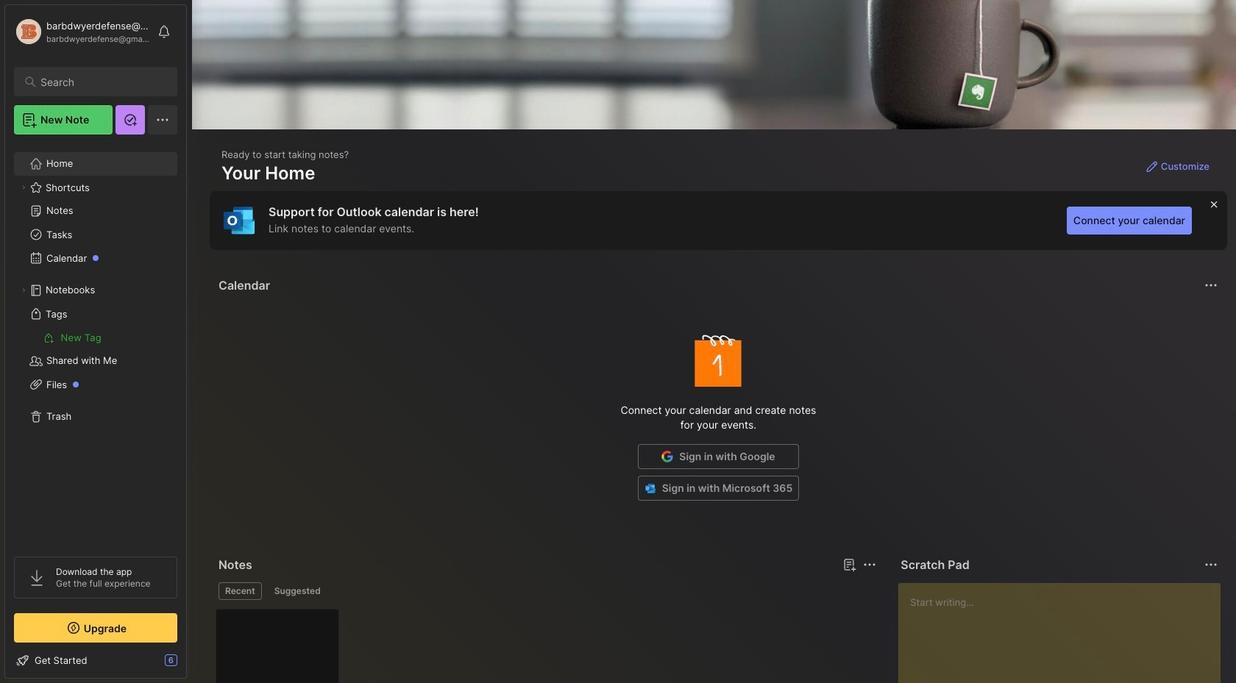 Task type: locate. For each thing, give the bounding box(es) containing it.
Start writing… text field
[[910, 583, 1220, 684]]

tree
[[5, 143, 186, 544]]

0 horizontal spatial tab
[[219, 583, 262, 600]]

0 vertical spatial more actions image
[[1202, 277, 1220, 294]]

1 tab from the left
[[219, 583, 262, 600]]

1 horizontal spatial tab
[[268, 583, 327, 600]]

tab list
[[219, 583, 874, 600]]

None search field
[[40, 73, 164, 91]]

2 tab from the left
[[268, 583, 327, 600]]

more actions image
[[861, 556, 879, 574]]

group
[[14, 326, 177, 350]]

more actions image
[[1202, 277, 1220, 294], [1202, 556, 1220, 574]]

1 vertical spatial more actions image
[[1202, 556, 1220, 574]]

tab
[[219, 583, 262, 600], [268, 583, 327, 600]]

More actions field
[[1201, 275, 1221, 296], [860, 555, 880, 575], [1201, 555, 1221, 575]]



Task type: vqa. For each thing, say whether or not it's contained in the screenshot.
8
no



Task type: describe. For each thing, give the bounding box(es) containing it.
Account field
[[14, 17, 150, 46]]

none search field inside main element
[[40, 73, 164, 91]]

Help and Learning task checklist field
[[5, 649, 186, 673]]

2 more actions image from the top
[[1202, 556, 1220, 574]]

1 more actions image from the top
[[1202, 277, 1220, 294]]

main element
[[0, 0, 191, 684]]

group inside tree
[[14, 326, 177, 350]]

Search text field
[[40, 75, 164, 89]]

click to collapse image
[[186, 656, 197, 674]]

tree inside main element
[[5, 143, 186, 544]]

expand notebooks image
[[19, 286, 28, 295]]



